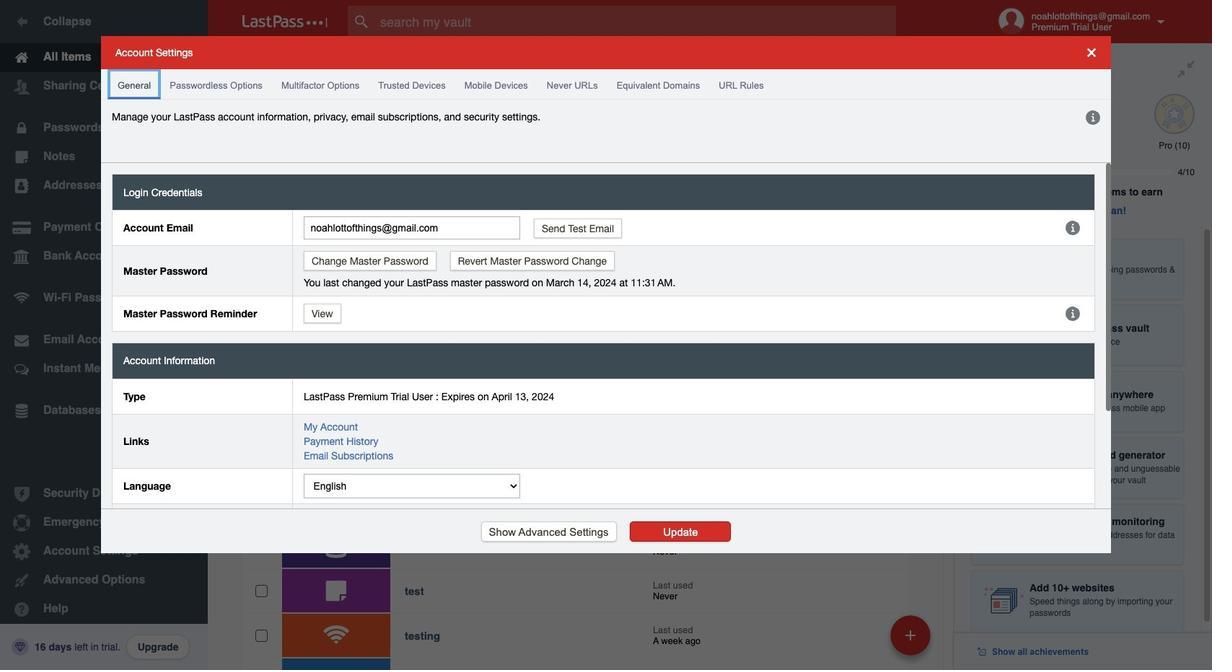 Task type: describe. For each thing, give the bounding box(es) containing it.
vault options navigation
[[208, 43, 954, 87]]

main navigation navigation
[[0, 0, 208, 671]]

new item navigation
[[886, 611, 940, 671]]

search my vault text field
[[348, 6, 925, 38]]

lastpass image
[[243, 15, 328, 28]]

new item image
[[906, 631, 916, 641]]



Task type: locate. For each thing, give the bounding box(es) containing it.
Search search field
[[348, 6, 925, 38]]



